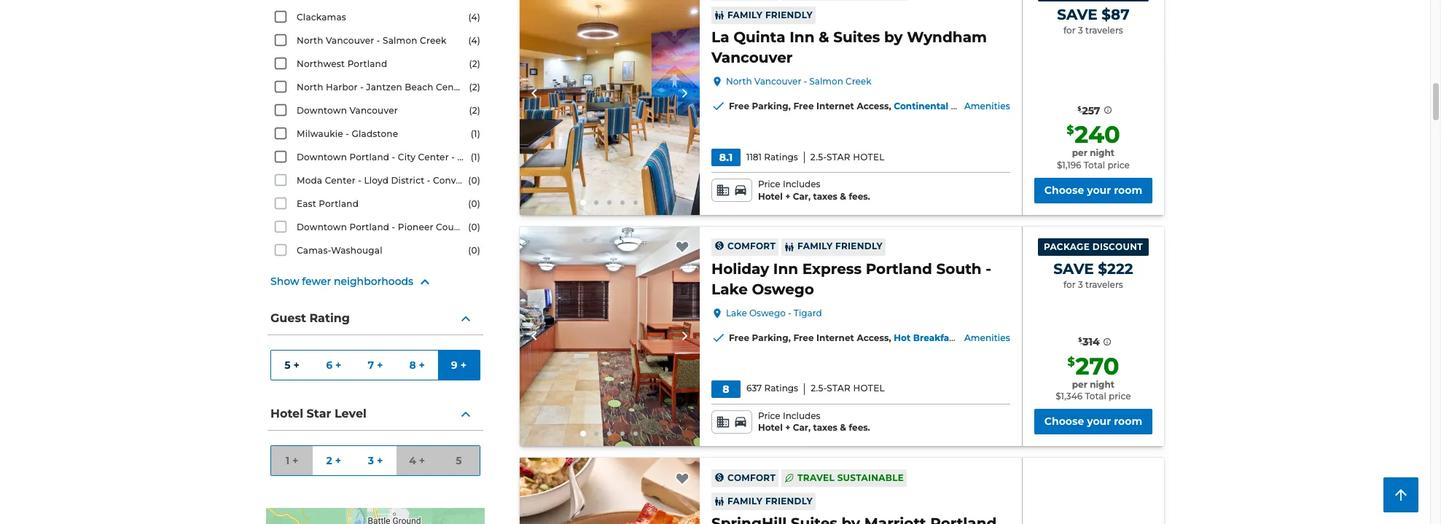 Task type: locate. For each thing, give the bounding box(es) containing it.
1 choose from the top
[[1045, 183, 1085, 197]]

hotel down 1181 ratings
[[758, 191, 783, 202]]

car, down 637 ratings
[[793, 422, 811, 433]]

inn inside la quinta inn & suites by wyndham vancouver
[[790, 28, 815, 46]]

0 vertical spatial price includes hotel + car, taxes & fees.
[[758, 179, 870, 202]]

internet
[[817, 101, 855, 112], [817, 332, 855, 343]]

2 go to image #5 image from the top
[[634, 432, 638, 436]]

pioneer
[[398, 222, 434, 233]]

1 horizontal spatial south
[[937, 260, 982, 278]]

per up $1,196
[[1072, 147, 1088, 158]]

choose your room button down $1,346
[[1035, 409, 1153, 435]]

1 horizontal spatial creek
[[846, 76, 872, 87]]

1 vertical spatial 2.5-
[[811, 383, 827, 394]]

1 horizontal spatial north vancouver - salmon creek
[[726, 76, 872, 87]]

portland up jantzen
[[348, 58, 387, 69]]

0 vertical spatial included
[[999, 101, 1040, 112]]

1 vertical spatial breakfast
[[914, 332, 958, 343]]

price
[[758, 179, 781, 190], [758, 410, 781, 421]]

included
[[999, 101, 1040, 112], [961, 332, 1002, 343]]

1 choose your room button from the top
[[1035, 178, 1153, 203]]

1 your from the top
[[1087, 183, 1111, 197]]

+ left "6"
[[294, 358, 300, 372]]

1 vertical spatial south
[[937, 260, 982, 278]]

3 (2) from the top
[[469, 105, 481, 116]]

(4)
[[469, 12, 481, 23], [469, 35, 481, 46]]

per
[[1072, 147, 1088, 158], [1072, 379, 1088, 390]]

(0)
[[468, 175, 481, 186], [468, 198, 481, 209], [468, 222, 481, 233], [468, 245, 481, 256]]

2 internet from the top
[[817, 332, 855, 343]]

7 +
[[368, 358, 383, 372]]

access for 240
[[857, 101, 889, 112]]

1 car, from the top
[[793, 191, 811, 202]]

+ right 2
[[335, 454, 341, 467]]

$ 257
[[1078, 104, 1101, 117]]

choose your room for 270
[[1045, 415, 1143, 428]]

choose your room for 240
[[1045, 183, 1143, 197]]

+ for 7 +
[[377, 358, 383, 372]]

2 parking, from the top
[[752, 332, 791, 343]]

1 +
[[286, 454, 299, 467]]

go to image #1 image
[[581, 199, 587, 205], [581, 431, 587, 437]]

(0) for moda center - lloyd district - convention center
[[468, 175, 481, 186]]

(2) for vancouver
[[469, 105, 481, 116]]

- inside holiday inn express portland south - lake oswego
[[986, 260, 992, 278]]

2 fees. from the top
[[849, 422, 870, 433]]

price includes hotel + car, taxes & fees. down 637 ratings
[[758, 410, 870, 433]]

includes down 1181 ratings
[[783, 179, 821, 190]]

1 vertical spatial district
[[559, 222, 592, 233]]

2 photo carousel region from the top
[[520, 226, 700, 446]]

0 vertical spatial ,
[[889, 101, 892, 112]]

0 vertical spatial comfort
[[728, 241, 776, 252]]

0 horizontal spatial district
[[391, 175, 425, 186]]

1 vertical spatial price
[[1109, 391, 1131, 402]]

lloyd
[[364, 175, 389, 186]]

travelers down 'save $222'
[[1086, 280, 1124, 290]]

portland right east
[[319, 198, 359, 209]]

star for 240
[[827, 151, 851, 162]]

breakfast right the hot
[[914, 332, 958, 343]]

room for 270
[[1114, 415, 1143, 428]]

gladstone
[[352, 128, 398, 139]]

(0) down 'courthouse' in the top left of the page
[[468, 245, 481, 256]]

family
[[728, 9, 763, 20], [798, 241, 833, 252], [728, 496, 763, 507]]

&
[[819, 28, 830, 46], [840, 191, 847, 202], [840, 422, 847, 433]]

downtown portland - pioneer courthouse square - pearl district
[[297, 222, 592, 233]]

wyndham
[[907, 28, 987, 46]]

1 vertical spatial 8
[[723, 383, 730, 396]]

downtown portland - city center - psu - south waterfront
[[297, 152, 565, 163]]

$ for 257
[[1078, 105, 1082, 112]]

star inside dropdown button
[[307, 407, 331, 421]]

(0) down psu
[[468, 175, 481, 186]]

0 vertical spatial go to image #4 image
[[621, 200, 625, 205]]

per up $1,346
[[1072, 379, 1088, 390]]

go to image #3 image for 270
[[608, 432, 612, 436]]

center down "waterfront"
[[488, 175, 519, 186]]

8 +
[[409, 358, 425, 372]]

2 go to image #4 image from the top
[[621, 432, 625, 436]]

0 vertical spatial 8
[[409, 358, 416, 372]]

0 vertical spatial south
[[485, 152, 512, 163]]

1 vertical spatial total
[[1085, 391, 1107, 402]]

downtown for downtown portland - pioneer courthouse square - pearl district
[[297, 222, 347, 233]]

portland for downtown portland - pioneer courthouse square - pearl district
[[350, 222, 390, 233]]

1 vertical spatial room
[[1114, 415, 1143, 428]]

go to image #2 image
[[595, 200, 599, 205], [595, 432, 599, 436]]

night
[[1090, 147, 1115, 158], [1090, 379, 1115, 390]]

1 room from the top
[[1114, 183, 1143, 197]]

go to image #4 image
[[621, 200, 625, 205], [621, 432, 625, 436]]

price inside $ 270 per night $1,346 total price
[[1109, 391, 1131, 402]]

1 vertical spatial ,
[[889, 332, 892, 343]]

2 vertical spatial &
[[840, 422, 847, 433]]

2 (0) from the top
[[468, 198, 481, 209]]

+ right '9'
[[461, 358, 467, 372]]

downtown for downtown vancouver
[[297, 105, 347, 116]]

car, for 270
[[793, 422, 811, 433]]

0 horizontal spatial 8
[[409, 358, 416, 372]]

0 vertical spatial car,
[[793, 191, 811, 202]]

1 vertical spatial choose your room button
[[1035, 409, 1153, 435]]

1 (1) from the top
[[471, 128, 481, 139]]

north vancouver - salmon creek
[[297, 35, 447, 46], [726, 76, 872, 87]]

portland for northwest portland
[[348, 58, 387, 69]]

+ right the 7
[[377, 358, 383, 372]]

+ for 3 +
[[377, 454, 383, 467]]

1 travelers from the top
[[1086, 25, 1124, 36]]

1 vertical spatial go to image #4 image
[[621, 432, 625, 436]]

2 your from the top
[[1087, 415, 1111, 428]]

0 horizontal spatial salmon
[[383, 35, 418, 46]]

go to image #5 image for 240
[[634, 200, 638, 205]]

0 vertical spatial internet
[[817, 101, 855, 112]]

2 access from the top
[[857, 332, 889, 343]]

night for 240
[[1090, 147, 1115, 158]]

per for 240
[[1072, 147, 1088, 158]]

5
[[285, 358, 291, 372], [456, 454, 462, 467]]

1 price from the top
[[758, 179, 781, 190]]

friendly down travel
[[766, 496, 813, 507]]

center up east portland
[[325, 175, 356, 186]]

downtown down east portland
[[297, 222, 347, 233]]

1 internet from the top
[[817, 101, 855, 112]]

1 vertical spatial access
[[857, 332, 889, 343]]

0 vertical spatial includes
[[783, 179, 821, 190]]

go to image #3 image
[[608, 200, 612, 205], [608, 432, 612, 436]]

your down the $ 240 per night $1,196 total price at top right
[[1087, 183, 1111, 197]]

comfort for family friendly
[[728, 241, 776, 252]]

go to image #3 image for 240
[[608, 200, 612, 205]]

lake
[[712, 280, 748, 298], [726, 307, 747, 318]]

2 downtown from the top
[[297, 152, 347, 163]]

friendly up the holiday inn express portland south - lake oswego element
[[836, 241, 883, 252]]

0 vertical spatial inn
[[790, 28, 815, 46]]

0 vertical spatial star
[[827, 151, 851, 162]]

$ 314
[[1079, 336, 1100, 349]]

creek down la quinta inn & suites by wyndham vancouver element
[[846, 76, 872, 87]]

1 night from the top
[[1090, 147, 1115, 158]]

0 vertical spatial 3
[[1078, 25, 1083, 36]]

1 downtown from the top
[[297, 105, 347, 116]]

save left $87
[[1057, 6, 1098, 23]]

breakfast
[[951, 101, 996, 112], [914, 332, 958, 343]]

travelers down $87
[[1086, 25, 1124, 36]]

price down 1181 ratings
[[758, 179, 781, 190]]

hot
[[894, 332, 911, 343]]

night inside the $ 240 per night $1,196 total price
[[1090, 147, 1115, 158]]

0 vertical spatial breakfast
[[951, 101, 996, 112]]

night for 270
[[1090, 379, 1115, 390]]

1 vertical spatial price
[[758, 410, 781, 421]]

friendly up the quinta
[[766, 9, 813, 20]]

2 , from the top
[[889, 332, 892, 343]]

1 go to image #2 image from the top
[[595, 200, 599, 205]]

go to image #2 image for 240
[[595, 200, 599, 205]]

1 amenities from the top
[[965, 101, 1011, 112]]

2.5-star hotel for 270
[[811, 383, 885, 394]]

& for 270
[[840, 422, 847, 433]]

price for 270
[[758, 410, 781, 421]]

taxes for 270
[[813, 422, 838, 433]]

comfort up holiday
[[728, 241, 776, 252]]

1 includes from the top
[[783, 179, 821, 190]]

taxes up travel
[[813, 422, 838, 433]]

save for save $222
[[1054, 261, 1094, 278]]

downtown up milwaukie
[[297, 105, 347, 116]]

(1)
[[471, 128, 481, 139], [471, 152, 481, 163]]

1 vertical spatial inn
[[774, 260, 799, 278]]

2 go to image #3 image from the top
[[608, 432, 612, 436]]

choose down $1,196
[[1045, 183, 1085, 197]]

0 vertical spatial (4)
[[469, 12, 481, 23]]

1 parking, from the top
[[752, 101, 791, 112]]

internet for 240
[[817, 101, 855, 112]]

0 vertical spatial travelers
[[1086, 25, 1124, 36]]

0 vertical spatial for
[[1064, 25, 1076, 36]]

1 vertical spatial for
[[1064, 280, 1076, 290]]

room for 240
[[1114, 183, 1143, 197]]

comfort left travel
[[728, 472, 776, 483]]

2.5- for 240
[[811, 151, 827, 162]]

1 , from the top
[[889, 101, 892, 112]]

2.5-star hotel down free parking, free internet access , continental breakfast included
[[811, 151, 885, 162]]

1 horizontal spatial 8
[[723, 383, 730, 396]]

guest rating
[[271, 311, 350, 325]]

price includes hotel + car, taxes & fees.
[[758, 179, 870, 202], [758, 410, 870, 433]]

1 go to image #3 image from the top
[[608, 200, 612, 205]]

0 vertical spatial salmon
[[383, 35, 418, 46]]

your for 270
[[1087, 415, 1111, 428]]

8 for 8
[[723, 383, 730, 396]]

choose your room button
[[1035, 178, 1153, 203], [1035, 409, 1153, 435]]

+
[[785, 191, 791, 202], [294, 358, 300, 372], [335, 358, 342, 372], [377, 358, 383, 372], [419, 358, 425, 372], [461, 358, 467, 372], [785, 422, 791, 433], [292, 454, 299, 467], [335, 454, 341, 467], [377, 454, 383, 467], [419, 454, 425, 467]]

2 breakfast image from the top
[[520, 226, 700, 446]]

1 vertical spatial go to image #2 image
[[595, 432, 599, 436]]

(0) left square
[[468, 222, 481, 233]]

0 vertical spatial family friendly
[[728, 9, 813, 20]]

1 choose your room from the top
[[1045, 183, 1143, 197]]

included for 270
[[961, 332, 1002, 343]]

2 vertical spatial downtown
[[297, 222, 347, 233]]

1 taxes from the top
[[813, 191, 838, 202]]

creek up beach
[[420, 35, 447, 46]]

district
[[391, 175, 425, 186], [559, 222, 592, 233]]

$ inside $ 314
[[1079, 336, 1082, 344]]

level
[[335, 407, 367, 421]]

0 vertical spatial ratings
[[764, 151, 798, 162]]

choose your room
[[1045, 183, 1143, 197], [1045, 415, 1143, 428]]

breakfast right the continental
[[951, 101, 996, 112]]

2 go to image #2 image from the top
[[595, 432, 599, 436]]

3 (0) from the top
[[468, 222, 481, 233]]

total inside $ 270 per night $1,346 total price
[[1085, 391, 1107, 402]]

amenities
[[965, 101, 1011, 112], [965, 332, 1011, 343]]

$ left '257'
[[1078, 105, 1082, 112]]

parking, for 270
[[752, 332, 791, 343]]

1 vertical spatial 3
[[1078, 280, 1083, 290]]

1 vertical spatial internet
[[817, 332, 855, 343]]

star right 1181 ratings
[[827, 151, 851, 162]]

$ for 240
[[1067, 123, 1074, 137]]

1 vertical spatial family
[[798, 241, 833, 252]]

per inside $ 270 per night $1,346 total price
[[1072, 379, 1088, 390]]

1 vertical spatial choose
[[1045, 415, 1085, 428]]

(0) for east portland
[[468, 198, 481, 209]]

price down "240"
[[1108, 160, 1130, 170]]

camas-washougal
[[297, 245, 383, 256]]

$ left "240"
[[1067, 123, 1074, 137]]

0 vertical spatial creek
[[420, 35, 447, 46]]

price includes hotel + car, taxes & fees. down 1181 ratings
[[758, 179, 870, 202]]

family friendly
[[728, 9, 813, 20], [798, 241, 883, 252], [728, 496, 813, 507]]

price down 637 ratings
[[758, 410, 781, 421]]

0 vertical spatial oswego
[[752, 280, 814, 298]]

go to image #5 image
[[634, 200, 638, 205], [634, 432, 638, 436]]

north vancouver - salmon creek down the quinta
[[726, 76, 872, 87]]

access
[[857, 101, 889, 112], [857, 332, 889, 343]]

1 vertical spatial (2)
[[469, 82, 481, 93]]

0 vertical spatial lake
[[712, 280, 748, 298]]

1 vertical spatial north vancouver - salmon creek
[[726, 76, 872, 87]]

total inside the $ 240 per night $1,196 total price
[[1084, 160, 1106, 170]]

+ for 4 +
[[419, 454, 425, 467]]

8 right 7 +
[[409, 358, 416, 372]]

travelers
[[1086, 25, 1124, 36], [1086, 280, 1124, 290]]

2.5-star hotel down the free parking, free internet access , hot breakfast included
[[811, 383, 885, 394]]

(1) up psu
[[471, 128, 481, 139]]

+ right 1
[[292, 454, 299, 467]]

north harbor - jantzen beach center (2)
[[297, 82, 481, 93]]

1 breakfast image from the top
[[520, 0, 700, 215]]

1 vertical spatial (4)
[[469, 35, 481, 46]]

2 vertical spatial friendly
[[766, 496, 813, 507]]

parking, up 1181 ratings
[[752, 101, 791, 112]]

0 vertical spatial district
[[391, 175, 425, 186]]

+ left '9'
[[419, 358, 425, 372]]

2 vertical spatial (2)
[[469, 105, 481, 116]]

downtown down milwaukie
[[297, 152, 347, 163]]

2 +
[[326, 454, 341, 467]]

1 vertical spatial fees.
[[849, 422, 870, 433]]

taxes for 240
[[813, 191, 838, 202]]

3 downtown from the top
[[297, 222, 347, 233]]

1 price includes hotel + car, taxes & fees. from the top
[[758, 179, 870, 202]]

oswego inside holiday inn express portland south - lake oswego
[[752, 280, 814, 298]]

price down the 270
[[1109, 391, 1131, 402]]

$ inside the $ 240 per night $1,196 total price
[[1067, 123, 1074, 137]]

1 vertical spatial 5
[[456, 454, 462, 467]]

1 (2) from the top
[[469, 58, 481, 69]]

1 vertical spatial creek
[[846, 76, 872, 87]]

2.5- right 1181 ratings
[[811, 151, 827, 162]]

1 vertical spatial night
[[1090, 379, 1115, 390]]

center
[[436, 82, 467, 93], [418, 152, 449, 163], [325, 175, 356, 186], [488, 175, 519, 186]]

0 horizontal spatial 5
[[285, 358, 291, 372]]

1 for from the top
[[1064, 25, 1076, 36]]

save $87 for 3 travelers
[[1057, 6, 1130, 36]]

2 includes from the top
[[783, 410, 821, 421]]

2.5-star hotel
[[811, 151, 885, 162], [811, 383, 885, 394]]

0 vertical spatial choose your room button
[[1035, 178, 1153, 203]]

night inside $ 270 per night $1,346 total price
[[1090, 379, 1115, 390]]

your down $ 270 per night $1,346 total price
[[1087, 415, 1111, 428]]

9
[[451, 358, 458, 372]]

2 choose from the top
[[1045, 415, 1085, 428]]

2 ratings from the top
[[765, 383, 799, 394]]

0 vertical spatial photo carousel region
[[520, 0, 700, 215]]

2 choose your room button from the top
[[1035, 409, 1153, 435]]

1 vertical spatial ratings
[[765, 383, 799, 394]]

0 vertical spatial fees.
[[849, 191, 870, 202]]

1 photo carousel region from the top
[[520, 0, 700, 215]]

0 horizontal spatial north vancouver - salmon creek
[[297, 35, 447, 46]]

$ for 314
[[1079, 336, 1082, 344]]

+ down 637 ratings
[[785, 422, 791, 433]]

, left the continental
[[889, 101, 892, 112]]

choose your room down $1,196
[[1045, 183, 1143, 197]]

family friendly down travel
[[728, 496, 813, 507]]

portland down gladstone
[[350, 152, 390, 163]]

2 room from the top
[[1114, 415, 1143, 428]]

save down package
[[1054, 261, 1094, 278]]

family friendly up express
[[798, 241, 883, 252]]

2 price includes hotel + car, taxes & fees. from the top
[[758, 410, 870, 433]]

travel sustainable
[[798, 472, 904, 483]]

0 vertical spatial breakfast image
[[520, 0, 700, 215]]

salmon down la quinta inn & suites by wyndham vancouver
[[810, 76, 844, 87]]

breakfast image for 270
[[520, 226, 700, 446]]

(0) for camas-washougal
[[468, 245, 481, 256]]

holiday inn express portland south - lake oswego
[[712, 260, 992, 298]]

total for 270
[[1085, 391, 1107, 402]]

inn inside holiday inn express portland south - lake oswego
[[774, 260, 799, 278]]

2
[[326, 454, 332, 467]]

ratings for 270
[[765, 383, 799, 394]]

2 night from the top
[[1090, 379, 1115, 390]]

1 vertical spatial price includes hotel + car, taxes & fees.
[[758, 410, 870, 433]]

1 (0) from the top
[[468, 175, 481, 186]]

2 amenities from the top
[[965, 332, 1011, 343]]

room down $ 270 per night $1,346 total price
[[1114, 415, 1143, 428]]

go to image #4 image for 270
[[621, 432, 625, 436]]

1 vertical spatial photo carousel region
[[520, 226, 700, 446]]

1 go to image #4 image from the top
[[621, 200, 625, 205]]

1 per from the top
[[1072, 147, 1088, 158]]

1 go to image #1 image from the top
[[581, 199, 587, 205]]

1 comfort from the top
[[728, 241, 776, 252]]

save inside save $87 for 3 travelers
[[1057, 6, 1098, 23]]

1 vertical spatial your
[[1087, 415, 1111, 428]]

2 taxes from the top
[[813, 422, 838, 433]]

holiday inn express portland south - lake oswego element
[[712, 259, 1011, 299]]

go to image #1 image for 240
[[581, 199, 587, 205]]

2 comfort from the top
[[728, 472, 776, 483]]

2.5-star hotel for 240
[[811, 151, 885, 162]]

$ inside $ 270 per night $1,346 total price
[[1068, 355, 1075, 369]]

internet down la quinta inn & suites by wyndham vancouver
[[817, 101, 855, 112]]

1 go to image #5 image from the top
[[634, 200, 638, 205]]

4 + button
[[396, 446, 438, 475]]

0 vertical spatial go to image #1 image
[[581, 199, 587, 205]]

0 vertical spatial (2)
[[469, 58, 481, 69]]

free
[[729, 101, 750, 112], [794, 101, 814, 112], [729, 332, 750, 343], [794, 332, 814, 343]]

taxes up express
[[813, 191, 838, 202]]

1 (4) from the top
[[469, 12, 481, 23]]

5 for 5 +
[[285, 358, 291, 372]]

1 ratings from the top
[[764, 151, 798, 162]]

fees.
[[849, 191, 870, 202], [849, 422, 870, 433]]

0 vertical spatial family
[[728, 9, 763, 20]]

hotel down the free parking, free internet access , hot breakfast included
[[854, 383, 885, 394]]

springhill suites by marriott portland airport element
[[712, 513, 1011, 524]]

total right $1,196
[[1084, 160, 1106, 170]]

0 vertical spatial (1)
[[471, 128, 481, 139]]

package
[[1044, 241, 1090, 252]]

family friendly up the quinta
[[728, 9, 813, 20]]

1 vertical spatial comfort
[[728, 472, 776, 483]]

inn right holiday
[[774, 260, 799, 278]]

north vancouver - salmon creek up northwest portland on the top left
[[297, 35, 447, 46]]

1 vertical spatial star
[[827, 383, 851, 394]]

fees. for 240
[[849, 191, 870, 202]]

salmon up north harbor - jantzen beach center (2)
[[383, 35, 418, 46]]

breakfast for 240
[[951, 101, 996, 112]]

1 vertical spatial parking,
[[752, 332, 791, 343]]

your
[[1087, 183, 1111, 197], [1087, 415, 1111, 428]]

1 access from the top
[[857, 101, 889, 112]]

comfort
[[728, 241, 776, 252], [728, 472, 776, 483]]

square
[[492, 222, 524, 233]]

+ left 4
[[377, 454, 383, 467]]

2 go to image #1 image from the top
[[581, 431, 587, 437]]

+ inside button
[[335, 358, 342, 372]]

0 vertical spatial go to image #3 image
[[608, 200, 612, 205]]

1 vertical spatial 2.5-star hotel
[[811, 383, 885, 394]]

parking, for 240
[[752, 101, 791, 112]]

choose your room down $1,346
[[1045, 415, 1143, 428]]

0 vertical spatial go to image #2 image
[[595, 200, 599, 205]]

portland right express
[[866, 260, 933, 278]]

1 vertical spatial go to image #5 image
[[634, 432, 638, 436]]

amenities for 240
[[965, 101, 1011, 112]]

photo carousel region
[[520, 0, 700, 215], [520, 226, 700, 446], [520, 458, 700, 524]]

1 vertical spatial go to image #1 image
[[581, 431, 587, 437]]

sign in to save image
[[676, 0, 690, 4]]

+ for 2 +
[[335, 454, 341, 467]]

2 choose your room from the top
[[1045, 415, 1143, 428]]

& for 240
[[840, 191, 847, 202]]

price inside the $ 240 per night $1,196 total price
[[1108, 160, 1130, 170]]

price includes hotel + car, taxes & fees. for 240
[[758, 179, 870, 202]]

oswego up lake oswego - tigard
[[752, 280, 814, 298]]

+ for 1 +
[[292, 454, 299, 467]]

oswego left the tigard
[[750, 307, 786, 318]]

price for 240
[[1108, 160, 1130, 170]]

0 vertical spatial amenities
[[965, 101, 1011, 112]]

, left the hot
[[889, 332, 892, 343]]

2.5- right 637 ratings
[[811, 383, 827, 394]]

8 inside button
[[409, 358, 416, 372]]

night down 314
[[1090, 379, 1115, 390]]

star down the free parking, free internet access , hot breakfast included
[[827, 383, 851, 394]]

1 horizontal spatial district
[[559, 222, 592, 233]]

sustainable
[[838, 472, 904, 483]]

0 vertical spatial choose
[[1045, 183, 1085, 197]]

2 per from the top
[[1072, 379, 1088, 390]]

hotel down 637 ratings
[[758, 422, 783, 433]]

2 car, from the top
[[793, 422, 811, 433]]

per for 270
[[1072, 379, 1088, 390]]

2 price from the top
[[758, 410, 781, 421]]

friendly
[[766, 9, 813, 20], [836, 241, 883, 252], [766, 496, 813, 507]]

harbor
[[326, 82, 358, 93]]

+ for 6 +
[[335, 358, 342, 372]]

0 vertical spatial &
[[819, 28, 830, 46]]

9 +
[[451, 358, 467, 372]]

4 (0) from the top
[[468, 245, 481, 256]]

taxes
[[813, 191, 838, 202], [813, 422, 838, 433]]

0 vertical spatial go to image #5 image
[[634, 200, 638, 205]]

1 vertical spatial downtown
[[297, 152, 347, 163]]

5 inside 'button'
[[285, 358, 291, 372]]

240
[[1075, 120, 1121, 149]]

(1) up convention
[[471, 152, 481, 163]]

8 left 637 at the right of page
[[723, 383, 730, 396]]

access left the continental
[[857, 101, 889, 112]]

2 (4) from the top
[[469, 35, 481, 46]]

hotel up 1
[[271, 407, 303, 421]]

ratings right 1181
[[764, 151, 798, 162]]

star
[[827, 151, 851, 162], [827, 383, 851, 394], [307, 407, 331, 421]]

photo carousel region for 270
[[520, 226, 700, 446]]

$ inside $ 257
[[1078, 105, 1082, 112]]

1 vertical spatial included
[[961, 332, 1002, 343]]

(0) up 'courthouse' in the top left of the page
[[468, 198, 481, 209]]

2 (1) from the top
[[471, 152, 481, 163]]

portland up washougal
[[350, 222, 390, 233]]

-
[[377, 35, 380, 46], [804, 76, 807, 87], [360, 82, 364, 93], [346, 128, 349, 139], [392, 152, 396, 163], [451, 152, 455, 163], [479, 152, 483, 163], [358, 175, 362, 186], [427, 175, 431, 186], [392, 222, 396, 233], [527, 222, 530, 233], [986, 260, 992, 278], [788, 307, 792, 318]]

creek
[[420, 35, 447, 46], [846, 76, 872, 87]]

0 horizontal spatial south
[[485, 152, 512, 163]]

internet down the tigard
[[817, 332, 855, 343]]

1 vertical spatial &
[[840, 191, 847, 202]]

1 vertical spatial breakfast image
[[520, 226, 700, 446]]

5 inside button
[[456, 454, 462, 467]]

+ inside button
[[377, 358, 383, 372]]

0 vertical spatial downtown
[[297, 105, 347, 116]]

clackamas
[[297, 12, 346, 23]]

breakfast image
[[520, 0, 700, 215], [520, 226, 700, 446]]

total right $1,346
[[1085, 391, 1107, 402]]

downtown for downtown portland - city center - psu - south waterfront
[[297, 152, 347, 163]]

choose down $1,346
[[1045, 415, 1085, 428]]

1 fees. from the top
[[849, 191, 870, 202]]

includes
[[783, 179, 821, 190], [783, 410, 821, 421]]

3
[[1078, 25, 1083, 36], [1078, 280, 1083, 290], [368, 454, 374, 467]]

per inside the $ 240 per night $1,196 total price
[[1072, 147, 1088, 158]]

$222
[[1098, 261, 1134, 278]]

1 vertical spatial friendly
[[836, 241, 883, 252]]

free down lake oswego - tigard
[[729, 332, 750, 343]]

2.5-
[[811, 151, 827, 162], [811, 383, 827, 394]]

by
[[885, 28, 903, 46]]



Task type: describe. For each thing, give the bounding box(es) containing it.
2 for from the top
[[1064, 280, 1076, 290]]

portland for downtown portland - city center - psu - south waterfront
[[350, 152, 390, 163]]

guest rating button
[[268, 303, 483, 335]]

moda center - lloyd district - convention center
[[297, 175, 519, 186]]

1 + button
[[271, 446, 313, 475]]

tigard
[[794, 307, 822, 318]]

(1) for -
[[471, 152, 481, 163]]

rating
[[309, 311, 350, 325]]

(2) for portland
[[469, 58, 481, 69]]

milwaukie - gladstone
[[297, 128, 398, 139]]

$ 270 per night $1,346 total price
[[1056, 352, 1131, 402]]

show fewer neighborhoods button
[[271, 273, 481, 291]]

go to image #2 image for 270
[[595, 432, 599, 436]]

photo carousel region for 240
[[520, 0, 700, 215]]

1181
[[747, 151, 762, 162]]

, for 270
[[889, 332, 892, 343]]

$1,346
[[1056, 391, 1083, 402]]

pearl
[[533, 222, 556, 233]]

show
[[271, 275, 299, 288]]

amenities for 270
[[965, 332, 1011, 343]]

& inside la quinta inn & suites by wyndham vancouver
[[819, 28, 830, 46]]

travel
[[798, 472, 835, 483]]

internet for 270
[[817, 332, 855, 343]]

2 vertical spatial family friendly
[[728, 496, 813, 507]]

hotel down free parking, free internet access , continental breakfast included
[[853, 151, 885, 162]]

free down the tigard
[[794, 332, 814, 343]]

price for 270
[[1109, 391, 1131, 402]]

guest
[[271, 311, 306, 325]]

0 vertical spatial north vancouver - salmon creek
[[297, 35, 447, 46]]

camas-
[[297, 245, 331, 256]]

(1) for gladstone
[[471, 128, 481, 139]]

0 vertical spatial friendly
[[766, 9, 813, 20]]

$1,196
[[1057, 160, 1082, 170]]

show fewer neighborhoods
[[271, 275, 414, 288]]

jantzen
[[366, 82, 402, 93]]

314
[[1083, 336, 1100, 349]]

choose your room button for 240
[[1035, 178, 1153, 203]]

la quinta inn & suites by wyndham vancouver element
[[712, 27, 1011, 67]]

includes for 240
[[783, 179, 821, 190]]

continental
[[894, 101, 949, 112]]

+ for 8 +
[[419, 358, 425, 372]]

choose for 240
[[1045, 183, 1085, 197]]

total for 240
[[1084, 160, 1106, 170]]

1181 ratings
[[747, 151, 798, 162]]

1
[[286, 454, 290, 467]]

+ for 9 +
[[461, 358, 467, 372]]

637
[[747, 383, 762, 394]]

courthouse
[[436, 222, 490, 233]]

includes for 270
[[783, 410, 821, 421]]

center right city
[[418, 152, 449, 163]]

price includes hotel + car, taxes & fees. for 270
[[758, 410, 870, 433]]

moda
[[297, 175, 322, 186]]

north down northwest
[[297, 82, 323, 93]]

save for save $87 for 3 travelers
[[1057, 6, 1098, 23]]

7
[[368, 358, 374, 372]]

comfort for travel sustainable
[[728, 472, 776, 483]]

convention
[[433, 175, 486, 186]]

1 vertical spatial salmon
[[810, 76, 844, 87]]

east portland
[[297, 198, 359, 209]]

8 + button
[[396, 351, 438, 380]]

3 inside button
[[368, 454, 374, 467]]

4
[[409, 454, 416, 467]]

choose your room button for 270
[[1035, 409, 1153, 435]]

fewer
[[302, 275, 331, 288]]

lake oswego - tigard
[[726, 307, 822, 318]]

1 vertical spatial family friendly
[[798, 241, 883, 252]]

637 ratings
[[747, 383, 799, 394]]

beach
[[405, 82, 434, 93]]

express
[[803, 260, 862, 278]]

5 + button
[[271, 351, 313, 380]]

2 (2) from the top
[[469, 82, 481, 93]]

holiday
[[712, 260, 769, 278]]

car, for 240
[[793, 191, 811, 202]]

270
[[1076, 352, 1120, 380]]

your for 240
[[1087, 183, 1111, 197]]

free parking, free internet access , continental breakfast included
[[729, 101, 1040, 112]]

5 +
[[285, 358, 300, 372]]

$87
[[1102, 6, 1130, 23]]

3 inside save $87 for 3 travelers
[[1078, 25, 1083, 36]]

discount
[[1093, 241, 1143, 252]]

+ down 1181 ratings
[[785, 191, 791, 202]]

star for 270
[[827, 383, 851, 394]]

portland for east portland
[[319, 198, 359, 209]]

south inside holiday inn express portland south - lake oswego
[[937, 260, 982, 278]]

go to image #4 image for 240
[[621, 200, 625, 205]]

choose for 270
[[1045, 415, 1085, 428]]

3 photo carousel region from the top
[[520, 458, 700, 524]]

5 for 5
[[456, 454, 462, 467]]

1 vertical spatial lake
[[726, 307, 747, 318]]

go to image #1 image for 270
[[581, 431, 587, 437]]

3 + button
[[355, 446, 396, 475]]

, for 240
[[889, 101, 892, 112]]

city
[[398, 152, 416, 163]]

2 travelers from the top
[[1086, 280, 1124, 290]]

north down la
[[726, 76, 752, 87]]

suites
[[834, 28, 880, 46]]

8.1
[[720, 151, 733, 164]]

6
[[326, 358, 333, 372]]

257
[[1082, 104, 1101, 117]]

(4) for clackamas
[[469, 12, 481, 23]]

breakfast for 270
[[914, 332, 958, 343]]

2 + button
[[313, 446, 355, 475]]

3 +
[[368, 454, 383, 467]]

breakfast image for 240
[[520, 0, 700, 215]]

6 +
[[326, 358, 342, 372]]

milwaukie
[[297, 128, 343, 139]]

lake inside holiday inn express portland south - lake oswego
[[712, 280, 748, 298]]

east
[[297, 198, 316, 209]]

+ for 5 +
[[294, 358, 300, 372]]

(0) for downtown portland - pioneer courthouse square - pearl district
[[468, 222, 481, 233]]

hotel star level
[[271, 407, 367, 421]]

hotel star level button
[[268, 398, 483, 431]]

free parking, free internet access , hot breakfast included
[[729, 332, 1002, 343]]

quinta
[[734, 28, 786, 46]]

for 3 travelers
[[1064, 280, 1124, 290]]

price for 240
[[758, 179, 781, 190]]

free up 1181 ratings
[[794, 101, 814, 112]]

6 + button
[[313, 351, 355, 380]]

included for 240
[[999, 101, 1040, 112]]

la
[[712, 28, 730, 46]]

0 horizontal spatial creek
[[420, 35, 447, 46]]

downtown vancouver
[[297, 105, 398, 116]]

vancouver inside la quinta inn & suites by wyndham vancouver
[[712, 49, 793, 66]]

7 + button
[[355, 351, 396, 380]]

la quinta inn & suites by wyndham vancouver
[[712, 28, 987, 66]]

hotel inside dropdown button
[[271, 407, 303, 421]]

for inside save $87 for 3 travelers
[[1064, 25, 1076, 36]]

(4) for north vancouver - salmon creek
[[469, 35, 481, 46]]

save $222
[[1054, 261, 1134, 278]]

9 + button
[[438, 351, 480, 380]]

fees. for 270
[[849, 422, 870, 433]]

psu
[[457, 152, 477, 163]]

washougal
[[331, 245, 383, 256]]

go to image #5 image for 270
[[634, 432, 638, 436]]

package discount
[[1044, 241, 1143, 252]]

4 +
[[409, 454, 425, 467]]

portland inside holiday inn express portland south - lake oswego
[[866, 260, 933, 278]]

8 for 8 +
[[409, 358, 416, 372]]

free up 1181
[[729, 101, 750, 112]]

$ for 270
[[1068, 355, 1075, 369]]

northwest portland
[[297, 58, 387, 69]]

1 vertical spatial oswego
[[750, 307, 786, 318]]

center right beach
[[436, 82, 467, 93]]

2 vertical spatial family
[[728, 496, 763, 507]]

2.5- for 270
[[811, 383, 827, 394]]

north up northwest
[[297, 35, 323, 46]]

access for 270
[[857, 332, 889, 343]]

travelers inside save $87 for 3 travelers
[[1086, 25, 1124, 36]]

neighborhoods
[[334, 275, 414, 288]]



Task type: vqa. For each thing, say whether or not it's contained in the screenshot.
Holiday Inn Express Portland South - Lake Oswego
yes



